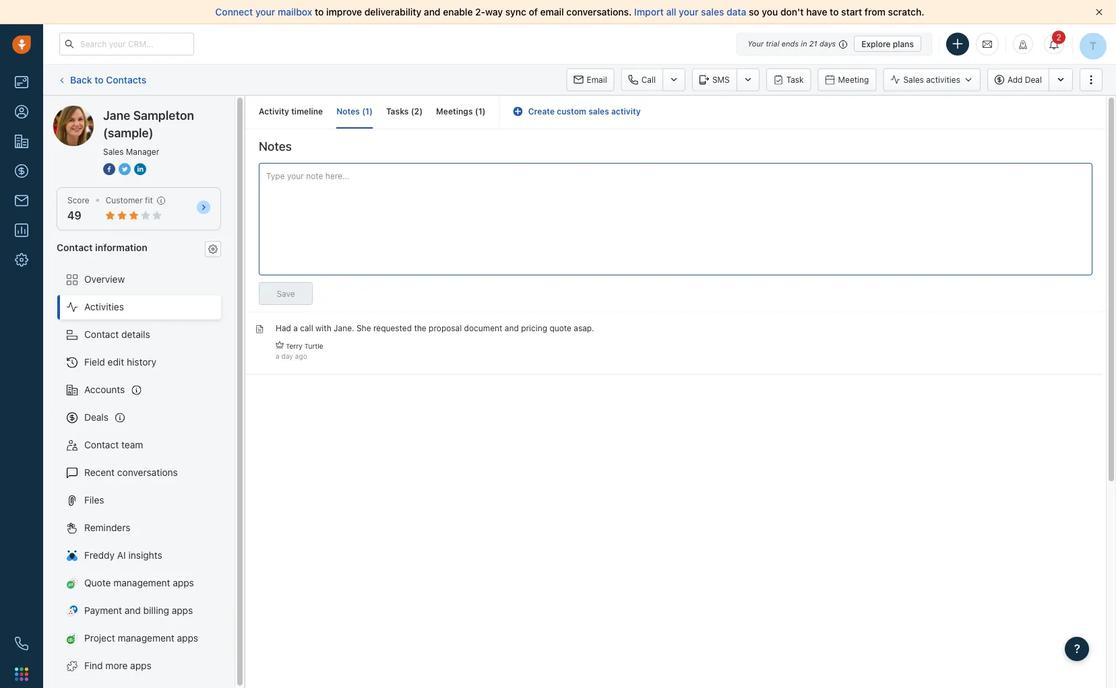 Task type: vqa. For each thing, say whether or not it's contained in the screenshot.
$ related to $ 0
no



Task type: locate. For each thing, give the bounding box(es) containing it.
and left enable
[[424, 6, 441, 18]]

1 vertical spatial sales
[[103, 147, 124, 156]]

sales
[[701, 6, 724, 18], [589, 107, 609, 116]]

) right tasks
[[419, 107, 423, 116]]

jane inside jane sampleton (sample)
[[103, 108, 130, 122]]

2 horizontal spatial (
[[475, 107, 478, 116]]

your right all
[[679, 6, 699, 18]]

1 horizontal spatial your
[[679, 6, 699, 18]]

deal
[[1025, 75, 1042, 85]]

project
[[84, 633, 115, 644]]

0 vertical spatial sales
[[903, 75, 924, 85]]

1 vertical spatial notes
[[259, 139, 292, 153]]

contact down activities
[[84, 329, 119, 340]]

to right the back
[[95, 74, 104, 85]]

billing
[[143, 606, 169, 617]]

data
[[727, 6, 746, 18]]

history
[[127, 357, 156, 368]]

0 vertical spatial 2
[[1056, 33, 1061, 42]]

1 horizontal spatial jane
[[103, 108, 130, 122]]

jane sampleton (sample)
[[80, 105, 191, 117], [103, 108, 194, 140]]

and
[[424, 6, 441, 18], [505, 324, 519, 333], [125, 606, 141, 617]]

1 1 from the left
[[365, 107, 369, 116]]

2 horizontal spatial to
[[830, 6, 839, 18]]

0 horizontal spatial sales
[[103, 147, 124, 156]]

to right mailbox
[[315, 6, 324, 18]]

accounts
[[84, 385, 125, 396]]

deliverability
[[364, 6, 421, 18]]

deals
[[84, 412, 109, 423]]

management for quote
[[113, 578, 170, 589]]

1 for meetings ( 1 )
[[478, 107, 482, 116]]

1 horizontal spatial notes
[[336, 107, 360, 116]]

details
[[121, 329, 150, 340]]

customer
[[106, 196, 143, 205]]

a left day
[[276, 352, 279, 360]]

0 vertical spatial and
[[424, 6, 441, 18]]

sales left activities
[[903, 75, 924, 85]]

2 inside 2 link
[[1056, 33, 1061, 42]]

1
[[365, 107, 369, 116], [478, 107, 482, 116]]

facebook circled image
[[103, 162, 115, 176]]

add deal button
[[987, 68, 1049, 91]]

1 vertical spatial sales
[[589, 107, 609, 116]]

( left tasks
[[362, 107, 365, 116]]

jane
[[80, 105, 101, 117], [103, 108, 130, 122]]

jane down the back
[[80, 105, 101, 117]]

contact down 49 on the top of the page
[[57, 242, 93, 253]]

apps right more
[[130, 661, 151, 672]]

apps
[[173, 578, 194, 589], [172, 606, 193, 617], [177, 633, 198, 644], [130, 661, 151, 672]]

1 vertical spatial contact
[[84, 329, 119, 340]]

sales for sales activities
[[903, 75, 924, 85]]

0 vertical spatial a
[[293, 324, 298, 333]]

information
[[95, 242, 147, 253]]

sales activities
[[903, 75, 960, 85]]

twitter circled image
[[119, 162, 131, 176]]

and left billing
[[125, 606, 141, 617]]

3 ) from the left
[[482, 107, 486, 116]]

1 right "meetings"
[[478, 107, 482, 116]]

(sample)
[[153, 105, 191, 117], [103, 125, 153, 140]]

sales
[[903, 75, 924, 85], [103, 147, 124, 156]]

3 ( from the left
[[475, 107, 478, 116]]

0 horizontal spatial (
[[362, 107, 365, 116]]

2 ) from the left
[[419, 107, 423, 116]]

find
[[84, 661, 103, 672]]

2 ( from the left
[[411, 107, 414, 116]]

notes right timeline
[[336, 107, 360, 116]]

0 horizontal spatial 1
[[365, 107, 369, 116]]

ago
[[295, 352, 307, 360]]

asap.
[[574, 324, 594, 333]]

sales up facebook circled image
[[103, 147, 124, 156]]

2 horizontal spatial )
[[482, 107, 486, 116]]

requested
[[373, 324, 412, 333]]

49 button
[[67, 209, 81, 222]]

your
[[255, 6, 275, 18], [679, 6, 699, 18]]

1 horizontal spatial sales
[[903, 75, 924, 85]]

) left tasks
[[369, 107, 373, 116]]

pricing
[[521, 324, 547, 333]]

sales left the 'data'
[[701, 6, 724, 18]]

meeting button
[[818, 68, 876, 91]]

0 horizontal spatial 2
[[414, 107, 419, 116]]

terry turtle
[[286, 343, 323, 351]]

explore
[[862, 39, 891, 49]]

2 1 from the left
[[478, 107, 482, 116]]

connect your mailbox link
[[215, 6, 315, 18]]

a left call
[[293, 324, 298, 333]]

field edit history
[[84, 357, 156, 368]]

and left pricing
[[505, 324, 519, 333]]

ai
[[117, 550, 126, 561]]

your left mailbox
[[255, 6, 275, 18]]

0 vertical spatial management
[[113, 578, 170, 589]]

0 horizontal spatial and
[[125, 606, 141, 617]]

email
[[540, 6, 564, 18]]

overview
[[84, 274, 125, 285]]

management up payment and billing apps
[[113, 578, 170, 589]]

files
[[84, 495, 104, 506]]

close image
[[1096, 9, 1103, 16]]

2 vertical spatial contact
[[84, 440, 119, 451]]

0 horizontal spatial )
[[369, 107, 373, 116]]

1 horizontal spatial )
[[419, 107, 423, 116]]

1 vertical spatial (sample)
[[103, 125, 153, 140]]

0 horizontal spatial notes
[[259, 139, 292, 153]]

manager
[[126, 147, 159, 156]]

( right tasks
[[411, 107, 414, 116]]

) for tasks ( 2 )
[[419, 107, 423, 116]]

sales manager
[[103, 147, 159, 156]]

days
[[820, 39, 836, 48]]

apps for project management apps
[[177, 633, 198, 644]]

to left start on the right top
[[830, 6, 839, 18]]

you
[[762, 6, 778, 18]]

score 49
[[67, 196, 89, 222]]

0 horizontal spatial jane
[[80, 105, 101, 117]]

( for tasks
[[411, 107, 414, 116]]

2 right tasks
[[414, 107, 419, 116]]

timeline
[[291, 107, 323, 116]]

contact team
[[84, 440, 143, 451]]

1 left tasks
[[365, 107, 369, 116]]

contact up recent
[[84, 440, 119, 451]]

way
[[485, 6, 503, 18]]

phone element
[[8, 631, 35, 658]]

notes for notes
[[259, 139, 292, 153]]

management down payment and billing apps
[[118, 633, 174, 644]]

phone image
[[15, 638, 28, 651]]

meetings ( 1 )
[[436, 107, 486, 116]]

1 ( from the left
[[362, 107, 365, 116]]

jane sampleton (sample) up "manager"
[[103, 108, 194, 140]]

notes
[[336, 107, 360, 116], [259, 139, 292, 153]]

) right "meetings"
[[482, 107, 486, 116]]

freshworks switcher image
[[15, 668, 28, 682]]

fit
[[145, 196, 153, 205]]

quote
[[550, 324, 572, 333]]

field
[[84, 357, 105, 368]]

sampleton up "manager"
[[133, 108, 194, 122]]

1 horizontal spatial 1
[[478, 107, 482, 116]]

0 vertical spatial contact
[[57, 242, 93, 253]]

apps right billing
[[172, 606, 193, 617]]

management
[[113, 578, 170, 589], [118, 633, 174, 644]]

1 horizontal spatial 2
[[1056, 33, 1061, 42]]

0 vertical spatial sales
[[701, 6, 724, 18]]

2 horizontal spatial and
[[505, 324, 519, 333]]

21
[[809, 39, 817, 48]]

0 horizontal spatial your
[[255, 6, 275, 18]]

( right "meetings"
[[475, 107, 478, 116]]

1 ) from the left
[[369, 107, 373, 116]]

1 horizontal spatial a
[[293, 324, 298, 333]]

connect your mailbox to improve deliverability and enable 2-way sync of email conversations. import all your sales data so you don't have to start from scratch.
[[215, 6, 924, 18]]

apps down payment and billing apps
[[177, 633, 198, 644]]

0 horizontal spatial a
[[276, 352, 279, 360]]

(sample) up "manager"
[[153, 105, 191, 117]]

import all your sales data link
[[634, 6, 749, 18]]

have
[[806, 6, 827, 18]]

0 vertical spatial notes
[[336, 107, 360, 116]]

1 vertical spatial management
[[118, 633, 174, 644]]

a day ago
[[276, 352, 307, 360]]

task
[[786, 75, 804, 85]]

find more apps
[[84, 661, 151, 672]]

1 horizontal spatial to
[[315, 6, 324, 18]]

sales left activity
[[589, 107, 609, 116]]

explore plans
[[862, 39, 914, 49]]

quote
[[84, 578, 111, 589]]

create custom sales activity link
[[513, 107, 641, 116]]

the
[[414, 324, 426, 333]]

trial
[[766, 39, 780, 48]]

1 vertical spatial 2
[[414, 107, 419, 116]]

enable
[[443, 6, 473, 18]]

1 horizontal spatial and
[[424, 6, 441, 18]]

2-
[[475, 6, 485, 18]]

jane down back to contacts
[[103, 108, 130, 122]]

1 your from the left
[[255, 6, 275, 18]]

your
[[748, 39, 764, 48]]

team
[[121, 440, 143, 451]]

sales activities button
[[883, 68, 987, 91], [883, 68, 981, 91]]

a
[[293, 324, 298, 333], [276, 352, 279, 360]]

apps up payment and billing apps
[[173, 578, 194, 589]]

what's new image
[[1018, 40, 1028, 50]]

notes down activity at left top
[[259, 139, 292, 153]]

sms button
[[692, 68, 737, 91]]

send email image
[[983, 39, 992, 50]]

2 right what's new icon
[[1056, 33, 1061, 42]]

she
[[357, 324, 371, 333]]

1 horizontal spatial (
[[411, 107, 414, 116]]

payment
[[84, 606, 122, 617]]

(sample) up sales manager
[[103, 125, 153, 140]]



Task type: describe. For each thing, give the bounding box(es) containing it.
sms
[[712, 75, 730, 85]]

start
[[841, 6, 862, 18]]

create
[[528, 107, 555, 116]]

turtle
[[304, 343, 323, 351]]

with
[[315, 324, 331, 333]]

recent
[[84, 467, 115, 479]]

call
[[641, 75, 656, 85]]

customer fit
[[106, 196, 153, 205]]

( for notes
[[362, 107, 365, 116]]

notes for notes ( 1 )
[[336, 107, 360, 116]]

Search your CRM... text field
[[59, 33, 194, 56]]

payment and billing apps
[[84, 606, 193, 617]]

improve
[[326, 6, 362, 18]]

conversations
[[117, 467, 178, 479]]

apps for find more apps
[[130, 661, 151, 672]]

jane sampleton (sample) down the contacts
[[80, 105, 191, 117]]

1 for notes ( 1 )
[[365, 107, 369, 116]]

ends
[[782, 39, 799, 48]]

freddy ai insights
[[84, 550, 162, 561]]

back
[[70, 74, 92, 85]]

1 horizontal spatial sales
[[701, 6, 724, 18]]

conversations.
[[566, 6, 632, 18]]

activity timeline
[[259, 107, 323, 116]]

all
[[666, 6, 676, 18]]

49
[[67, 209, 81, 222]]

2 your from the left
[[679, 6, 699, 18]]

activities
[[84, 302, 124, 313]]

don't
[[780, 6, 804, 18]]

recent conversations
[[84, 467, 178, 479]]

call button
[[621, 68, 663, 91]]

call
[[300, 324, 313, 333]]

notes ( 1 )
[[336, 107, 373, 116]]

score
[[67, 196, 89, 205]]

1 vertical spatial and
[[505, 324, 519, 333]]

2 vertical spatial and
[[125, 606, 141, 617]]

in
[[801, 39, 807, 48]]

email button
[[566, 68, 614, 91]]

meetings
[[436, 107, 473, 116]]

connect
[[215, 6, 253, 18]]

jane.
[[334, 324, 354, 333]]

add
[[1008, 75, 1023, 85]]

contact for contact information
[[57, 242, 93, 253]]

activity
[[259, 107, 289, 116]]

sales for sales manager
[[103, 147, 124, 156]]

reminders
[[84, 523, 130, 534]]

contact information
[[57, 242, 147, 253]]

add deal
[[1008, 75, 1042, 85]]

scratch.
[[888, 6, 924, 18]]

activities
[[926, 75, 960, 85]]

contacts
[[106, 74, 146, 85]]

import
[[634, 6, 664, 18]]

from
[[865, 6, 886, 18]]

1 vertical spatial a
[[276, 352, 279, 360]]

0 vertical spatial (sample)
[[153, 105, 191, 117]]

contact for contact details
[[84, 329, 119, 340]]

) for notes ( 1 )
[[369, 107, 373, 116]]

apps for quote management apps
[[173, 578, 194, 589]]

task button
[[766, 68, 811, 91]]

your trial ends in 21 days
[[748, 39, 836, 48]]

quote management apps
[[84, 578, 194, 589]]

contact for contact team
[[84, 440, 119, 451]]

contact details
[[84, 329, 150, 340]]

tasks ( 2 )
[[386, 107, 423, 116]]

edit
[[108, 357, 124, 368]]

linkedin circled image
[[134, 162, 146, 176]]

day
[[281, 352, 293, 360]]

of
[[529, 6, 538, 18]]

mng settings image
[[208, 245, 218, 254]]

custom
[[557, 107, 586, 116]]

0 horizontal spatial to
[[95, 74, 104, 85]]

( for meetings
[[475, 107, 478, 116]]

tasks
[[386, 107, 409, 116]]

sampleton down the contacts
[[104, 105, 150, 117]]

management for project
[[118, 633, 174, 644]]

document
[[464, 324, 502, 333]]

insights
[[128, 550, 162, 561]]

had a call with jane. she requested the proposal document and pricing quote asap.
[[276, 324, 594, 333]]

call link
[[621, 68, 663, 91]]

explore plans link
[[854, 36, 921, 52]]

sync
[[505, 6, 526, 18]]

more
[[105, 661, 128, 672]]

) for meetings ( 1 )
[[482, 107, 486, 116]]

proposal
[[429, 324, 462, 333]]

email
[[587, 75, 607, 85]]

0 horizontal spatial sales
[[589, 107, 609, 116]]

terry
[[286, 343, 302, 351]]

create custom sales activity
[[528, 107, 641, 116]]

project management apps
[[84, 633, 198, 644]]

plans
[[893, 39, 914, 49]]



